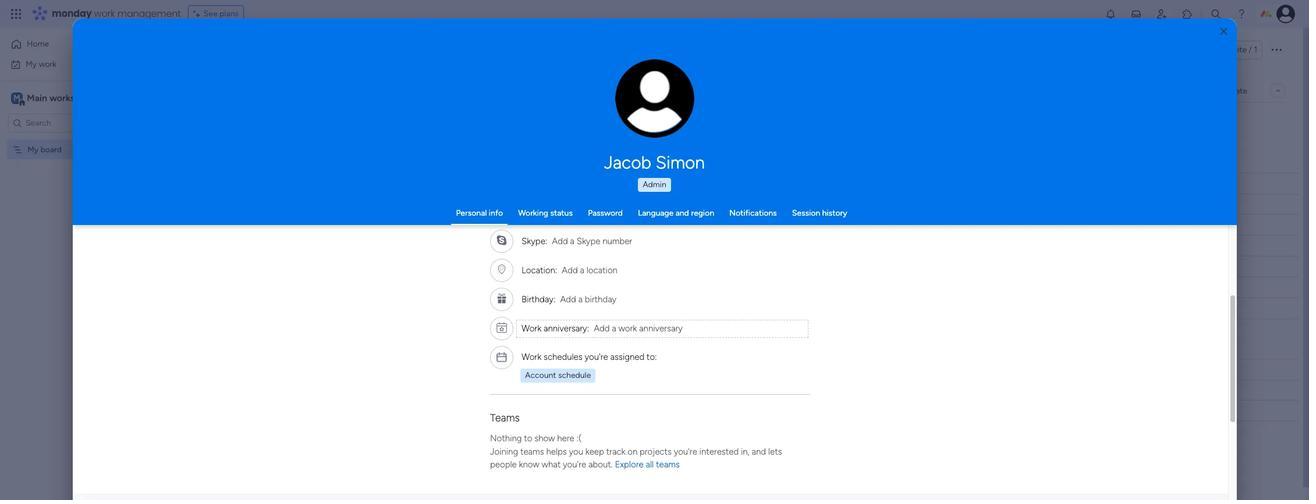 Task type: locate. For each thing, give the bounding box(es) containing it.
add for add a skype number
[[552, 236, 568, 247]]

on up explore
[[628, 447, 638, 457]]

explore
[[615, 460, 644, 470]]

add left nov 18
[[552, 236, 568, 247]]

19
[[589, 263, 596, 272]]

you're down the you in the bottom of the page
[[563, 460, 586, 470]]

assigned
[[610, 352, 644, 363]]

work inside button
[[39, 59, 57, 69]]

0 horizontal spatial work
[[39, 59, 57, 69]]

18
[[589, 242, 597, 251]]

change
[[630, 105, 656, 114]]

1 vertical spatial work
[[522, 352, 541, 363]]

0 vertical spatial working
[[518, 208, 548, 218]]

keep
[[585, 447, 604, 457]]

you're up date
[[585, 352, 608, 363]]

0 horizontal spatial and
[[676, 208, 689, 218]]

1 right /
[[1254, 45, 1257, 55]]

1 vertical spatial you're
[[674, 447, 697, 457]]

0 vertical spatial teams
[[520, 447, 544, 457]]

change profile picture
[[630, 105, 680, 124]]

collapse board header image
[[1274, 86, 1283, 95]]

1 horizontal spatial 1
[[1254, 45, 1257, 55]]

work
[[522, 324, 541, 334], [522, 352, 541, 363]]

0 vertical spatial and
[[676, 208, 689, 218]]

to
[[524, 434, 532, 444]]

all
[[646, 460, 654, 470]]

add left 19
[[562, 265, 578, 276]]

my inside button
[[26, 59, 37, 69]]

teams
[[520, 447, 544, 457], [656, 460, 680, 470]]

my left board
[[27, 145, 39, 155]]

interested
[[699, 447, 739, 457]]

invite / 1
[[1226, 45, 1257, 55]]

personal info link
[[456, 208, 503, 218]]

work up assigned
[[619, 324, 637, 334]]

nov left '18'
[[573, 242, 587, 251]]

number
[[603, 236, 632, 247]]

see
[[204, 9, 217, 19]]

work for my
[[39, 59, 57, 69]]

0 vertical spatial my
[[26, 59, 37, 69]]

work for work schedules you're assigned to:
[[522, 352, 541, 363]]

2 vertical spatial work
[[619, 324, 637, 334]]

1 vertical spatial on
[[628, 447, 638, 457]]

nov
[[573, 221, 587, 230], [573, 242, 587, 251], [573, 263, 587, 272]]

1 nov from the top
[[573, 221, 587, 230]]

see plans button
[[188, 5, 244, 23]]

1 inside button
[[1254, 45, 1257, 55]]

birthday
[[585, 295, 617, 305]]

working down 'info'
[[479, 220, 509, 230]]

board
[[41, 145, 62, 155]]

a left 19
[[580, 265, 584, 276]]

and
[[676, 208, 689, 218], [752, 447, 766, 457]]

teams up know
[[520, 447, 544, 457]]

1 horizontal spatial working
[[518, 208, 548, 218]]

on
[[511, 220, 520, 230], [628, 447, 638, 457]]

work anniversary: add a work anniversary
[[522, 324, 683, 334]]

stuck
[[493, 262, 514, 272]]

0 horizontal spatial working
[[479, 220, 509, 230]]

2 work from the top
[[522, 352, 541, 363]]

1 vertical spatial nov
[[573, 242, 587, 251]]

know
[[519, 460, 539, 470]]

and left region
[[676, 208, 689, 218]]

personal info
[[456, 208, 503, 218]]

2 vertical spatial nov
[[573, 263, 587, 272]]

1 vertical spatial my
[[27, 145, 39, 155]]

main
[[27, 92, 47, 103]]

change profile picture button
[[615, 59, 694, 139]]

you're
[[585, 352, 608, 363], [674, 447, 697, 457], [563, 460, 586, 470]]

and inside joining teams helps you keep track on projects you're interested in, and lets people know what you're about.
[[752, 447, 766, 457]]

management
[[117, 7, 181, 20]]

0 vertical spatial 1
[[1254, 45, 1257, 55]]

project
[[220, 221, 246, 231]]

0 horizontal spatial teams
[[520, 447, 544, 457]]

work right monday in the top left of the page
[[94, 7, 115, 20]]

work up the column information 'image'
[[522, 352, 541, 363]]

nothing
[[490, 434, 522, 444]]

my down home on the left of the page
[[26, 59, 37, 69]]

a left "skype"
[[570, 236, 574, 247]]

work down the birthday:
[[522, 324, 541, 334]]

session history
[[792, 208, 847, 218]]

working up it
[[518, 208, 548, 218]]

/
[[1249, 45, 1252, 55]]

1 horizontal spatial work
[[94, 7, 115, 20]]

0 vertical spatial work
[[94, 7, 115, 20]]

1 horizontal spatial and
[[752, 447, 766, 457]]

region
[[691, 208, 714, 218]]

nov for nov 19
[[573, 263, 587, 272]]

1 work from the top
[[522, 324, 541, 334]]

1 vertical spatial and
[[752, 447, 766, 457]]

add
[[552, 236, 568, 247], [562, 265, 578, 276], [560, 295, 576, 305], [594, 324, 610, 334]]

a
[[570, 236, 574, 247], [580, 265, 584, 276], [578, 295, 583, 305], [612, 324, 616, 334]]

1 right project
[[248, 221, 252, 231]]

working on it
[[479, 220, 527, 230]]

1 horizontal spatial teams
[[656, 460, 680, 470]]

0 vertical spatial on
[[511, 220, 520, 230]]

1 vertical spatial work
[[39, 59, 57, 69]]

work down home on the left of the page
[[39, 59, 57, 69]]

Search in workspace field
[[24, 116, 97, 130]]

3 nov from the top
[[573, 263, 587, 272]]

session
[[792, 208, 820, 218]]

about.
[[589, 460, 613, 470]]

1 horizontal spatial on
[[628, 447, 638, 457]]

1 vertical spatial 1
[[248, 221, 252, 231]]

nov left 17
[[573, 221, 587, 230]]

explore all teams link
[[615, 460, 680, 470]]

main workspace
[[27, 92, 95, 103]]

a left birthday
[[578, 295, 583, 305]]

0 vertical spatial nov
[[573, 221, 587, 230]]

2 nov from the top
[[573, 242, 587, 251]]

add down birthday
[[594, 324, 610, 334]]

date
[[583, 365, 600, 375]]

workspace image
[[11, 92, 23, 104]]

nov for nov 17
[[573, 221, 587, 230]]

admin
[[643, 180, 666, 190]]

schedules
[[544, 352, 583, 363]]

status
[[550, 208, 573, 218]]

workspace selection element
[[11, 91, 97, 106]]

1
[[1254, 45, 1257, 55], [248, 221, 252, 231]]

a for birthday
[[578, 295, 583, 305]]

1 vertical spatial working
[[479, 220, 509, 230]]

you're right projects on the bottom of the page
[[674, 447, 697, 457]]

projects
[[640, 447, 672, 457]]

a up assigned
[[612, 324, 616, 334]]

work for work anniversary: add a work anniversary
[[522, 324, 541, 334]]

skype:
[[522, 236, 547, 247]]

and right in,
[[752, 447, 766, 457]]

skype: add a skype number
[[522, 236, 632, 247]]

a for location
[[580, 265, 584, 276]]

invite
[[1226, 45, 1247, 55]]

my inside list box
[[27, 145, 39, 155]]

on left it
[[511, 220, 520, 230]]

0 vertical spatial work
[[522, 324, 541, 334]]

simon
[[656, 153, 705, 173]]

explore all teams
[[615, 460, 680, 470]]

working
[[518, 208, 548, 218], [479, 220, 509, 230]]

anniversary:
[[544, 324, 589, 334]]

teams down projects on the bottom of the page
[[656, 460, 680, 470]]

option
[[0, 139, 148, 141]]

nov left 19
[[573, 263, 587, 272]]

add down location: add a location
[[560, 295, 576, 305]]

v2 done deadline image
[[547, 241, 556, 252]]



Task type: describe. For each thing, give the bounding box(es) containing it.
personal
[[456, 208, 487, 218]]

profile
[[658, 105, 680, 114]]

schedule
[[558, 371, 591, 381]]

location:
[[522, 265, 557, 276]]

here
[[557, 434, 574, 444]]

Due date field
[[564, 364, 602, 376]]

joining
[[490, 447, 518, 457]]

teams inside joining teams helps you keep track on projects you're interested in, and lets people know what you're about.
[[520, 447, 544, 457]]

home
[[27, 39, 49, 49]]

what
[[542, 460, 561, 470]]

my for my work
[[26, 59, 37, 69]]

on inside joining teams helps you keep track on projects you're interested in, and lets people know what you're about.
[[628, 447, 638, 457]]

lets
[[768, 447, 782, 457]]

due
[[566, 365, 581, 375]]

my work button
[[7, 55, 125, 74]]

anniversary
[[639, 324, 683, 334]]

home button
[[7, 35, 125, 54]]

picture
[[643, 115, 667, 124]]

nov 17
[[573, 221, 596, 230]]

jacob simon image
[[1277, 5, 1295, 23]]

working status
[[518, 208, 573, 218]]

notifications link
[[729, 208, 777, 218]]

nov 19
[[573, 263, 596, 272]]

account schedule button
[[520, 369, 596, 383]]

invite members image
[[1156, 8, 1168, 20]]

column information image
[[527, 365, 536, 375]]

help image
[[1236, 8, 1247, 20]]

teams button
[[490, 412, 520, 425]]

work for monday
[[94, 7, 115, 20]]

birthday: add a birthday
[[522, 295, 617, 305]]

2 horizontal spatial work
[[619, 324, 637, 334]]

0 horizontal spatial 1
[[248, 221, 252, 231]]

status
[[492, 365, 515, 375]]

working for working on it
[[479, 220, 509, 230]]

work schedules you're assigned to:
[[522, 352, 657, 363]]

jacob simon button
[[495, 153, 815, 173]]

working for working status
[[518, 208, 548, 218]]

people
[[490, 460, 517, 470]]

language and region link
[[638, 208, 714, 218]]

teams
[[490, 412, 520, 425]]

joining teams helps you keep track on projects you're interested in, and lets people know what you're about.
[[490, 447, 782, 470]]

started
[[498, 200, 525, 210]]

account
[[525, 371, 556, 381]]

jacob simon
[[604, 153, 705, 173]]

it
[[522, 220, 527, 230]]

0 horizontal spatial on
[[511, 220, 520, 230]]

see plans
[[204, 9, 239, 19]]

my board
[[27, 145, 62, 155]]

search everything image
[[1210, 8, 1222, 20]]

nov for nov 18
[[573, 242, 587, 251]]

apps image
[[1182, 8, 1193, 20]]

select product image
[[10, 8, 22, 20]]

account schedule
[[525, 371, 591, 381]]

invite / 1 button
[[1205, 41, 1263, 59]]

notifications
[[729, 208, 777, 218]]

monday work management
[[52, 7, 181, 20]]

m
[[13, 93, 20, 103]]

inbox image
[[1130, 8, 1142, 20]]

workspace
[[49, 92, 95, 103]]

my board list box
[[0, 137, 148, 317]]

skype
[[577, 236, 600, 247]]

history
[[822, 208, 847, 218]]

a for skype
[[570, 236, 574, 247]]

password link
[[588, 208, 623, 218]]

plans
[[219, 9, 239, 19]]

automate
[[1211, 86, 1247, 96]]

info
[[489, 208, 503, 218]]

monday
[[52, 7, 92, 20]]

2 vertical spatial you're
[[563, 460, 586, 470]]

1 vertical spatial teams
[[656, 460, 680, 470]]

add for add a birthday
[[560, 295, 576, 305]]

language and region
[[638, 208, 714, 218]]

to:
[[647, 352, 657, 363]]

0 vertical spatial you're
[[585, 352, 608, 363]]

17
[[589, 221, 596, 230]]

nov 18
[[573, 242, 597, 251]]

location
[[587, 265, 618, 276]]

show
[[534, 434, 555, 444]]

session history link
[[792, 208, 847, 218]]

notifications image
[[1105, 8, 1117, 20]]

my work
[[26, 59, 57, 69]]

done
[[494, 241, 513, 251]]

helps
[[546, 447, 567, 457]]

password
[[588, 208, 623, 218]]

not
[[482, 200, 496, 210]]

jacob
[[604, 153, 651, 173]]

working status link
[[518, 208, 573, 218]]

language
[[638, 208, 674, 218]]

Status field
[[489, 364, 518, 376]]

my for my board
[[27, 145, 39, 155]]

due date
[[566, 365, 600, 375]]

birthday:
[[522, 295, 556, 305]]

close image
[[1220, 27, 1227, 36]]

:(
[[577, 434, 582, 444]]

add for add a location
[[562, 265, 578, 276]]

you
[[569, 447, 583, 457]]



Task type: vqa. For each thing, say whether or not it's contained in the screenshot.
1st 'column header' from left
no



